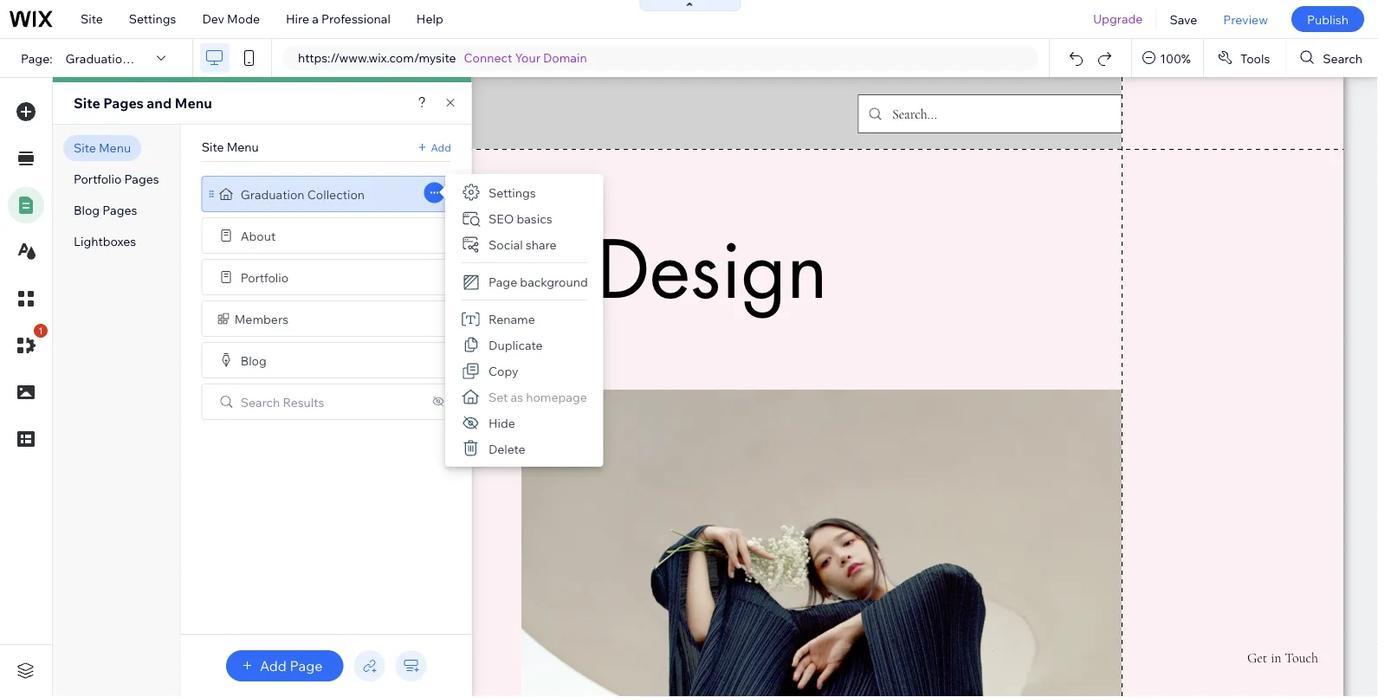 Task type: describe. For each thing, give the bounding box(es) containing it.
add page
[[260, 658, 323, 675]]

preview
[[1224, 11, 1268, 27]]

connect
[[464, 50, 512, 65]]

and
[[147, 94, 172, 112]]

as
[[511, 389, 523, 404]]

homepage
[[526, 389, 587, 404]]

100% button
[[1133, 39, 1203, 77]]

basics
[[517, 211, 552, 226]]

results
[[283, 394, 324, 410]]

0 horizontal spatial collection
[[132, 50, 190, 66]]

1 horizontal spatial settings
[[489, 185, 536, 200]]

1 horizontal spatial site menu
[[202, 139, 259, 155]]

about
[[241, 228, 276, 243]]

tools
[[1241, 50, 1270, 66]]

social share
[[489, 237, 557, 252]]

portfolio for portfolio pages
[[74, 172, 122, 187]]

0 vertical spatial graduation
[[65, 50, 130, 66]]

hire a professional
[[286, 11, 391, 26]]

members
[[235, 311, 289, 326]]

save
[[1170, 11, 1198, 27]]

background
[[520, 274, 588, 289]]

add for add
[[431, 141, 451, 154]]

page inside button
[[290, 658, 323, 675]]

add page button
[[226, 651, 343, 682]]

0 vertical spatial settings
[[129, 11, 176, 26]]

seo
[[489, 211, 514, 226]]

hide
[[489, 415, 515, 430]]

1 vertical spatial graduation collection
[[241, 186, 365, 202]]

add for add page
[[260, 658, 287, 675]]

upgrade
[[1093, 11, 1143, 26]]

portfolio for portfolio
[[241, 270, 289, 285]]

0 horizontal spatial site menu
[[74, 140, 131, 156]]

pages for site
[[103, 94, 144, 112]]

dev mode
[[202, 11, 260, 26]]

mode
[[227, 11, 260, 26]]

help
[[417, 11, 443, 26]]

save button
[[1157, 0, 1211, 38]]

1 horizontal spatial graduation
[[241, 186, 305, 202]]

publish
[[1307, 11, 1349, 27]]

blog for blog pages
[[74, 203, 100, 218]]

share
[[526, 237, 557, 252]]



Task type: locate. For each thing, give the bounding box(es) containing it.
portfolio
[[74, 172, 122, 187], [241, 270, 289, 285]]

0 vertical spatial graduation collection
[[65, 50, 190, 66]]

0 horizontal spatial blog
[[74, 203, 100, 218]]

blog pages
[[74, 203, 137, 218]]

0 vertical spatial collection
[[132, 50, 190, 66]]

pages down portfolio pages
[[102, 203, 137, 218]]

0 horizontal spatial menu
[[99, 140, 131, 156]]

graduation up about
[[241, 186, 305, 202]]

1 vertical spatial pages
[[124, 172, 159, 187]]

search for search
[[1323, 50, 1363, 66]]

0 horizontal spatial graduation
[[65, 50, 130, 66]]

0 vertical spatial page
[[489, 274, 517, 289]]

graduation collection up site pages and menu
[[65, 50, 190, 66]]

1 horizontal spatial graduation collection
[[241, 186, 365, 202]]

site pages and menu
[[74, 94, 212, 112]]

your
[[515, 50, 541, 65]]

0 horizontal spatial graduation collection
[[65, 50, 190, 66]]

blog down members
[[241, 353, 267, 368]]

pages up the blog pages
[[124, 172, 159, 187]]

duplicate
[[489, 337, 543, 352]]

graduation collection up about
[[241, 186, 365, 202]]

2 horizontal spatial menu
[[227, 139, 259, 155]]

add
[[431, 141, 451, 154], [260, 658, 287, 675]]

search for search results
[[241, 394, 280, 410]]

100%
[[1160, 50, 1191, 66]]

pages left and
[[103, 94, 144, 112]]

publish button
[[1292, 6, 1365, 32]]

menu
[[175, 94, 212, 112], [227, 139, 259, 155], [99, 140, 131, 156]]

1 horizontal spatial add
[[431, 141, 451, 154]]

site menu
[[202, 139, 259, 155], [74, 140, 131, 156]]

1 vertical spatial add
[[260, 658, 287, 675]]

search left results
[[241, 394, 280, 410]]

search inside button
[[1323, 50, 1363, 66]]

graduation
[[65, 50, 130, 66], [241, 186, 305, 202]]

set as homepage
[[489, 389, 587, 404]]

0 horizontal spatial portfolio
[[74, 172, 122, 187]]

settings left dev
[[129, 11, 176, 26]]

portfolio up members
[[241, 270, 289, 285]]

set
[[489, 389, 508, 404]]

add inside button
[[260, 658, 287, 675]]

https://www.wix.com/mysite
[[298, 50, 456, 65]]

1 vertical spatial page
[[290, 658, 323, 675]]

1 vertical spatial settings
[[489, 185, 536, 200]]

seo basics
[[489, 211, 552, 226]]

search button
[[1287, 39, 1378, 77]]

0 horizontal spatial search
[[241, 394, 280, 410]]

1 horizontal spatial search
[[1323, 50, 1363, 66]]

1 horizontal spatial page
[[489, 274, 517, 289]]

1 horizontal spatial portfolio
[[241, 270, 289, 285]]

delete
[[489, 441, 526, 456]]

hire
[[286, 11, 309, 26]]

search results
[[241, 394, 324, 410]]

0 vertical spatial search
[[1323, 50, 1363, 66]]

blog
[[74, 203, 100, 218], [241, 353, 267, 368]]

collection
[[132, 50, 190, 66], [307, 186, 365, 202]]

portfolio pages
[[74, 172, 159, 187]]

dev
[[202, 11, 224, 26]]

search
[[1323, 50, 1363, 66], [241, 394, 280, 410]]

0 vertical spatial pages
[[103, 94, 144, 112]]

https://www.wix.com/mysite connect your domain
[[298, 50, 587, 65]]

1 vertical spatial blog
[[241, 353, 267, 368]]

1 vertical spatial graduation
[[241, 186, 305, 202]]

0 horizontal spatial settings
[[129, 11, 176, 26]]

search down publish
[[1323, 50, 1363, 66]]

1 horizontal spatial blog
[[241, 353, 267, 368]]

0 horizontal spatial page
[[290, 658, 323, 675]]

professional
[[321, 11, 391, 26]]

1 vertical spatial portfolio
[[241, 270, 289, 285]]

1 horizontal spatial menu
[[175, 94, 212, 112]]

copy
[[489, 363, 519, 378]]

graduation collection
[[65, 50, 190, 66], [241, 186, 365, 202]]

lightboxes
[[74, 234, 136, 249]]

2 vertical spatial pages
[[102, 203, 137, 218]]

1 vertical spatial search
[[241, 394, 280, 410]]

0 horizontal spatial add
[[260, 658, 287, 675]]

1 vertical spatial collection
[[307, 186, 365, 202]]

0 vertical spatial add
[[431, 141, 451, 154]]

rename
[[489, 311, 535, 326]]

0 vertical spatial blog
[[74, 203, 100, 218]]

0 vertical spatial portfolio
[[74, 172, 122, 187]]

page background
[[489, 274, 588, 289]]

1 horizontal spatial collection
[[307, 186, 365, 202]]

portfolio up the blog pages
[[74, 172, 122, 187]]

tools button
[[1204, 39, 1286, 77]]

social
[[489, 237, 523, 252]]

preview button
[[1211, 0, 1281, 38]]

settings
[[129, 11, 176, 26], [489, 185, 536, 200]]

graduation up site pages and menu
[[65, 50, 130, 66]]

blog for blog
[[241, 353, 267, 368]]

pages for blog
[[102, 203, 137, 218]]

page
[[489, 274, 517, 289], [290, 658, 323, 675]]

pages
[[103, 94, 144, 112], [124, 172, 159, 187], [102, 203, 137, 218]]

domain
[[543, 50, 587, 65]]

settings up seo basics
[[489, 185, 536, 200]]

a
[[312, 11, 319, 26]]

site
[[81, 11, 103, 26], [74, 94, 100, 112], [202, 139, 224, 155], [74, 140, 96, 156]]

pages for portfolio
[[124, 172, 159, 187]]

blog up 'lightboxes'
[[74, 203, 100, 218]]



Task type: vqa. For each thing, say whether or not it's contained in the screenshot.
Create collection Create a new collection to store your site's dynamic content.
no



